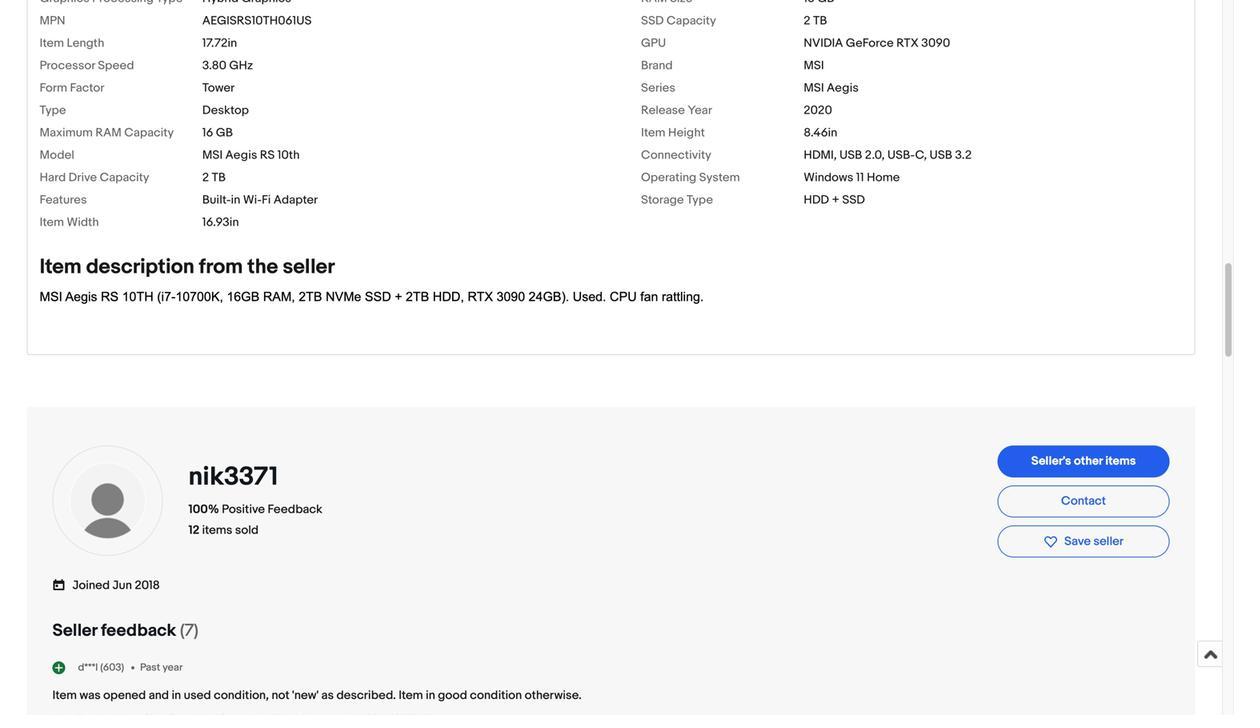 Task type: locate. For each thing, give the bounding box(es) containing it.
item left was
[[52, 689, 77, 703]]

0 vertical spatial 2 tb
[[804, 14, 828, 28]]

0 vertical spatial tb
[[814, 14, 828, 28]]

2 vertical spatial msi
[[202, 148, 223, 162]]

item for item was opened and in used condition, not 'new' as described. item in good condition otherwise.
[[52, 689, 77, 703]]

and
[[149, 689, 169, 703]]

'new'
[[292, 689, 319, 703]]

geforce
[[846, 36, 894, 50]]

item down mpn
[[40, 36, 64, 50]]

usb up windows 11 home at the right top of page
[[840, 148, 863, 162]]

0 vertical spatial msi
[[804, 58, 824, 73]]

1 horizontal spatial tb
[[814, 14, 828, 28]]

0 vertical spatial items
[[1106, 454, 1136, 469]]

0 horizontal spatial tb
[[212, 170, 226, 185]]

hard drive capacity
[[40, 170, 149, 185]]

0 horizontal spatial items
[[202, 524, 233, 538]]

seller's other items link
[[998, 446, 1170, 478]]

2 tb up built-
[[202, 170, 226, 185]]

2 up nvidia
[[804, 14, 811, 28]]

1 vertical spatial capacity
[[124, 126, 174, 140]]

11
[[857, 170, 865, 185]]

2 vertical spatial capacity
[[100, 170, 149, 185]]

1 horizontal spatial type
[[687, 193, 713, 207]]

save seller button
[[998, 526, 1170, 558]]

rs
[[260, 148, 275, 162]]

past year
[[140, 662, 183, 674]]

capacity right ram
[[124, 126, 174, 140]]

item down release
[[641, 126, 666, 140]]

capacity right drive
[[100, 170, 149, 185]]

0 vertical spatial type
[[40, 103, 66, 118]]

joined jun 2018
[[72, 579, 160, 593]]

length
[[67, 36, 104, 50]]

1 vertical spatial aegis
[[225, 148, 257, 162]]

gpu
[[641, 36, 666, 50]]

usb-
[[888, 148, 916, 162]]

items
[[1106, 454, 1136, 469], [202, 524, 233, 538]]

item for item height
[[641, 126, 666, 140]]

0 horizontal spatial type
[[40, 103, 66, 118]]

opened
[[103, 689, 146, 703]]

seller
[[52, 621, 97, 642]]

joined
[[72, 579, 110, 593]]

drive
[[69, 170, 97, 185]]

tb for hard drive capacity
[[212, 170, 226, 185]]

brand
[[641, 58, 673, 73]]

2
[[804, 14, 811, 28], [202, 170, 209, 185]]

form
[[40, 81, 67, 95]]

2 up built-
[[202, 170, 209, 185]]

0 horizontal spatial usb
[[840, 148, 863, 162]]

16 gb
[[202, 126, 233, 140]]

0 vertical spatial aegis
[[827, 81, 859, 95]]

0 horizontal spatial in
[[172, 689, 181, 703]]

in
[[231, 193, 241, 207], [172, 689, 181, 703], [426, 689, 435, 703]]

description
[[86, 255, 194, 280]]

fi
[[262, 193, 271, 207]]

1 vertical spatial 2
[[202, 170, 209, 185]]

type down operating system
[[687, 193, 713, 207]]

msi down 16
[[202, 148, 223, 162]]

0 vertical spatial seller
[[283, 255, 335, 280]]

0 horizontal spatial 2 tb
[[202, 170, 226, 185]]

item left good
[[399, 689, 423, 703]]

aegis left rs
[[225, 148, 257, 162]]

hdd
[[804, 193, 830, 207]]

condition
[[470, 689, 522, 703]]

0 horizontal spatial seller
[[283, 255, 335, 280]]

1 vertical spatial items
[[202, 524, 233, 538]]

capacity up brand
[[667, 14, 716, 28]]

msi down nvidia
[[804, 58, 824, 73]]

1 horizontal spatial aegis
[[827, 81, 859, 95]]

was
[[80, 689, 101, 703]]

type down form
[[40, 103, 66, 118]]

seller right save
[[1094, 535, 1124, 549]]

type
[[40, 103, 66, 118], [687, 193, 713, 207]]

2018
[[135, 579, 160, 593]]

0 horizontal spatial ssd
[[641, 14, 664, 28]]

1 horizontal spatial seller
[[1094, 535, 1124, 549]]

msi up 2020
[[804, 81, 824, 95]]

2.0,
[[865, 148, 885, 162]]

2020
[[804, 103, 833, 118]]

capacity
[[667, 14, 716, 28], [124, 126, 174, 140], [100, 170, 149, 185]]

0 horizontal spatial 2
[[202, 170, 209, 185]]

aegis up 2020
[[827, 81, 859, 95]]

item down features
[[40, 215, 64, 230]]

adapter
[[274, 193, 318, 207]]

1 horizontal spatial usb
[[930, 148, 953, 162]]

the
[[248, 255, 278, 280]]

item for item description from the seller
[[40, 255, 82, 280]]

items right other
[[1106, 454, 1136, 469]]

10th
[[278, 148, 300, 162]]

feedback
[[268, 503, 323, 517]]

ssd right +
[[843, 193, 865, 207]]

1 horizontal spatial ssd
[[843, 193, 865, 207]]

items right 12
[[202, 524, 233, 538]]

16.93in
[[202, 215, 239, 230]]

in right and
[[172, 689, 181, 703]]

in left "wi-"
[[231, 193, 241, 207]]

3.80
[[202, 58, 227, 73]]

used
[[184, 689, 211, 703]]

100% positive feedback 12 items sold
[[189, 503, 323, 538]]

1 horizontal spatial in
[[231, 193, 241, 207]]

ghz
[[229, 58, 253, 73]]

item
[[40, 36, 64, 50], [641, 126, 666, 140], [40, 215, 64, 230], [40, 255, 82, 280], [52, 689, 77, 703], [399, 689, 423, 703]]

msi for msi
[[804, 58, 824, 73]]

in left good
[[426, 689, 435, 703]]

12
[[189, 524, 200, 538]]

tb up nvidia
[[814, 14, 828, 28]]

storage
[[641, 193, 684, 207]]

features
[[40, 193, 87, 207]]

msi aegis rs 10th
[[202, 148, 300, 162]]

item for item length
[[40, 36, 64, 50]]

(603)
[[100, 662, 124, 674]]

sold
[[235, 524, 259, 538]]

1 horizontal spatial 2
[[804, 14, 811, 28]]

msi for msi aegis
[[804, 81, 824, 95]]

form factor
[[40, 81, 104, 95]]

1 vertical spatial ssd
[[843, 193, 865, 207]]

1 vertical spatial msi
[[804, 81, 824, 95]]

2 tb for ssd capacity
[[804, 14, 828, 28]]

processor speed
[[40, 58, 134, 73]]

as
[[321, 689, 334, 703]]

1 usb from the left
[[840, 148, 863, 162]]

2 tb for hard drive capacity
[[202, 170, 226, 185]]

0 horizontal spatial aegis
[[225, 148, 257, 162]]

2 tb up nvidia
[[804, 14, 828, 28]]

seller's
[[1032, 454, 1072, 469]]

nik3371 link
[[189, 462, 284, 493]]

0 vertical spatial 2
[[804, 14, 811, 28]]

1 vertical spatial seller
[[1094, 535, 1124, 549]]

other
[[1074, 454, 1103, 469]]

condition,
[[214, 689, 269, 703]]

1 horizontal spatial items
[[1106, 454, 1136, 469]]

factor
[[70, 81, 104, 95]]

3090
[[922, 36, 951, 50]]

built-
[[202, 193, 231, 207]]

tb up built-
[[212, 170, 226, 185]]

ssd
[[641, 14, 664, 28], [843, 193, 865, 207]]

usb right c,
[[930, 148, 953, 162]]

item down item width
[[40, 255, 82, 280]]

item width
[[40, 215, 99, 230]]

tb
[[814, 14, 828, 28], [212, 170, 226, 185]]

1 vertical spatial type
[[687, 193, 713, 207]]

aegis for msi aegis
[[827, 81, 859, 95]]

ssd up 'gpu'
[[641, 14, 664, 28]]

1 vertical spatial tb
[[212, 170, 226, 185]]

seller right the
[[283, 255, 335, 280]]

width
[[67, 215, 99, 230]]

processor
[[40, 58, 95, 73]]

1 vertical spatial 2 tb
[[202, 170, 226, 185]]

seller
[[283, 255, 335, 280], [1094, 535, 1124, 549]]

2 for ssd capacity
[[804, 14, 811, 28]]

1 horizontal spatial 2 tb
[[804, 14, 828, 28]]



Task type: vqa. For each thing, say whether or not it's contained in the screenshot.
+
yes



Task type: describe. For each thing, give the bounding box(es) containing it.
item description from the seller
[[40, 255, 335, 280]]

items inside 100% positive feedback 12 items sold
[[202, 524, 233, 538]]

seller's other items
[[1032, 454, 1136, 469]]

nik3371 image
[[69, 463, 146, 540]]

nvidia
[[804, 36, 844, 50]]

year
[[163, 662, 183, 674]]

feedback
[[101, 621, 176, 642]]

built-in wi-fi adapter
[[202, 193, 318, 207]]

hdmi,
[[804, 148, 837, 162]]

text__icon wrapper image
[[52, 578, 72, 592]]

item height
[[641, 126, 705, 140]]

save seller
[[1065, 535, 1124, 549]]

2 for hard drive capacity
[[202, 170, 209, 185]]

connectivity
[[641, 148, 712, 162]]

+
[[832, 193, 840, 207]]

wi-
[[243, 193, 262, 207]]

windows 11 home
[[804, 170, 900, 185]]

capacity for 2 tb
[[100, 170, 149, 185]]

msi for msi aegis rs 10th
[[202, 148, 223, 162]]

3.2
[[956, 148, 972, 162]]

8.46in
[[804, 126, 838, 140]]

rtx
[[897, 36, 919, 50]]

height
[[668, 126, 705, 140]]

good
[[438, 689, 467, 703]]

c,
[[916, 148, 927, 162]]

nvidia geforce rtx 3090
[[804, 36, 951, 50]]

2 usb from the left
[[930, 148, 953, 162]]

aegisrs10th061us
[[202, 14, 312, 28]]

item was opened and in used condition, not 'new' as described. item in good condition otherwise.
[[52, 689, 582, 703]]

seller feedback (7)
[[52, 621, 199, 642]]

seller inside button
[[1094, 535, 1124, 549]]

0 vertical spatial capacity
[[667, 14, 716, 28]]

jun
[[113, 579, 132, 593]]

100%
[[189, 503, 219, 517]]

not
[[272, 689, 290, 703]]

0 vertical spatial ssd
[[641, 14, 664, 28]]

item for item width
[[40, 215, 64, 230]]

storage type
[[641, 193, 713, 207]]

system
[[700, 170, 740, 185]]

3.80 ghz
[[202, 58, 253, 73]]

positive
[[222, 503, 265, 517]]

from
[[199, 255, 243, 280]]

otherwise.
[[525, 689, 582, 703]]

2 horizontal spatial in
[[426, 689, 435, 703]]

contact link
[[998, 486, 1170, 518]]

mpn
[[40, 14, 65, 28]]

msi aegis
[[804, 81, 859, 95]]

described.
[[337, 689, 396, 703]]

d***l (603)
[[78, 662, 124, 674]]

nik3371
[[189, 462, 278, 493]]

speed
[[98, 58, 134, 73]]

past
[[140, 662, 160, 674]]

series
[[641, 81, 676, 95]]

ram
[[95, 126, 122, 140]]

tower
[[202, 81, 235, 95]]

maximum ram capacity
[[40, 126, 174, 140]]

release
[[641, 103, 685, 118]]

gb
[[216, 126, 233, 140]]

year
[[688, 103, 713, 118]]

hard
[[40, 170, 66, 185]]

item length
[[40, 36, 104, 50]]

ssd capacity
[[641, 14, 716, 28]]

capacity for 16 gb
[[124, 126, 174, 140]]

maximum
[[40, 126, 93, 140]]

home
[[867, 170, 900, 185]]

17.72in
[[202, 36, 237, 50]]

(7)
[[180, 621, 199, 642]]

contact
[[1062, 494, 1107, 509]]

aegis for msi aegis rs 10th
[[225, 148, 257, 162]]

desktop
[[202, 103, 249, 118]]

tb for ssd capacity
[[814, 14, 828, 28]]

model
[[40, 148, 74, 162]]

16
[[202, 126, 213, 140]]

d***l
[[78, 662, 98, 674]]

release year
[[641, 103, 713, 118]]

hdmi, usb 2.0, usb-c, usb 3.2
[[804, 148, 972, 162]]

operating
[[641, 170, 697, 185]]



